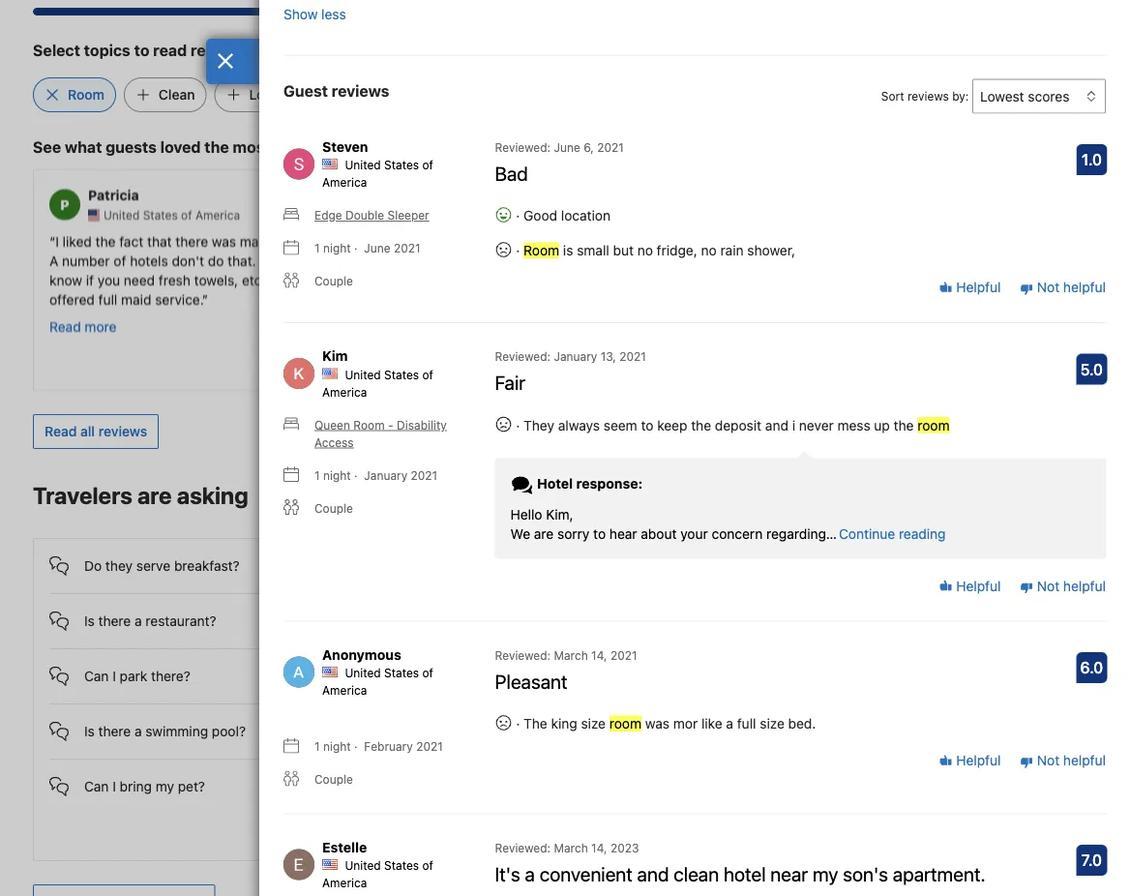 Task type: describe. For each thing, give the bounding box(es) containing it.
bathroom?
[[447, 827, 514, 843]]

reviewed: for pleasant
[[495, 648, 551, 662]]

concern
[[712, 525, 763, 541]]

" for " everything was wonderful. the staff was amazing. luis, dominic and eric were very helpful, professional and very informative. we liked it so much we reserved it for thanksgiving weekend. i would recommend this hotel to anyone. loved it.
[[769, 233, 775, 249]]

it's a convenient and clean hotel near my son's apartment.
[[495, 862, 986, 885]]

3 couple from the top
[[315, 773, 353, 786]]

there for are there rooms with an ocean view?
[[472, 737, 504, 753]]

2 helpful button from the top
[[939, 576, 1001, 596]]

all
[[80, 423, 95, 439]]

to inside hello kim, we are sorry to hear about your concern regarding… continue reading
[[593, 525, 606, 541]]

can i park there?
[[84, 668, 190, 684]]

that
[[147, 233, 172, 249]]

· left february
[[354, 740, 358, 753]]

to left read
[[134, 41, 149, 59]]

edge double sleeper link
[[284, 206, 429, 224]]

serve
[[136, 558, 171, 574]]

america up that.
[[195, 208, 240, 221]]

breakfast
[[358, 86, 419, 102]]

there inside " i liked the fact that there was maid service daily. a number of hotels don't do that.  they say, let us know if you need fresh towels, etc.  but the edge offered full maid service.
[[176, 233, 208, 249]]

2021 down sleeper at the left
[[394, 241, 421, 255]]

very inside " i found it very conveniently located to yankee stadium, the cloisters and many delicious restaurants.
[[474, 233, 501, 249]]

of inside coviello united states of america
[[541, 208, 552, 221]]

sorry
[[557, 525, 590, 541]]

does
[[447, 666, 479, 682]]

are there rooms with a private bathroom? button
[[412, 791, 718, 845]]

reviews:
[[191, 41, 254, 59]]

scored 7.0 element
[[1076, 845, 1107, 876]]

is there a spa?
[[447, 558, 537, 574]]

2 helpful from the top
[[1063, 578, 1106, 594]]

more
[[85, 318, 117, 334]]

united states of america for pleasant
[[322, 666, 433, 697]]

not for bad
[[1037, 279, 1060, 295]]

a left spa?
[[497, 558, 504, 574]]

pool?
[[212, 723, 246, 739]]

united states of america down estelle on the bottom left of page
[[322, 859, 433, 890]]

1 horizontal spatial room
[[918, 417, 950, 433]]

ocean
[[599, 737, 637, 753]]

· down fair
[[516, 417, 520, 433]]

list of reviews region
[[272, 114, 1118, 896]]

guest reviews
[[284, 81, 389, 99]]

the left the fact at the top of the page
[[95, 233, 116, 249]]

reviewed: for bad
[[495, 140, 551, 154]]

-
[[388, 418, 394, 431]]

reserved
[[892, 291, 947, 307]]

steven
[[322, 138, 368, 154]]

the inside list of reviews region
[[524, 715, 548, 731]]

0 vertical spatial room
[[68, 86, 104, 102]]

helpful for pleasant
[[1063, 753, 1106, 769]]

the right up
[[894, 417, 914, 433]]

liked inside " i liked the fact that there was maid service daily. a number of hotels don't do that.  they say, let us know if you need fresh towels, etc.  but the edge offered full maid service.
[[63, 233, 92, 249]]

when
[[505, 613, 539, 629]]

america for steven
[[322, 175, 367, 189]]

1 horizontal spatial we
[[787, 746, 807, 761]]

2 not from the top
[[1037, 578, 1060, 594]]

1 night · january 2021
[[315, 468, 438, 482]]

sort reviews by:
[[881, 89, 969, 103]]

1 vertical spatial very
[[1005, 252, 1032, 268]]

do inside button
[[542, 613, 558, 629]]

there for are there rooms with a private bathroom?
[[472, 807, 504, 823]]

and inside " i found it very conveniently located to yankee stadium, the cloisters and many delicious restaurants.
[[551, 252, 574, 268]]

2 no from the left
[[701, 242, 717, 258]]

reviews inside button
[[98, 423, 147, 439]]

united states of america for bad
[[322, 158, 433, 189]]

deposit
[[715, 417, 762, 433]]

not helpful for pleasant
[[1034, 753, 1106, 769]]

· down queen room - disability access 'link'
[[354, 468, 358, 482]]

have inside does this property have non- smoking rooms?
[[566, 666, 596, 682]]

by:
[[952, 89, 969, 103]]

2021 down disability
[[411, 468, 438, 482]]

hotel response:
[[534, 476, 643, 492]]

helpful button for bad
[[939, 278, 1001, 297]]

of left does
[[422, 666, 433, 680]]

1 vertical spatial maid
[[121, 291, 151, 307]]

and left i
[[765, 417, 789, 433]]

of inside " i liked the fact that there was maid service daily. a number of hotels don't do that.  they say, let us know if you need fresh towels, etc.  but the edge offered full maid service.
[[114, 252, 126, 268]]

14, for it's a convenient and clean hotel near my son's apartment.
[[591, 841, 607, 854]]

restaurant?
[[146, 613, 216, 629]]

smoking
[[447, 686, 500, 701]]

· good location
[[512, 207, 611, 223]]

america for kim
[[322, 385, 367, 399]]

show
[[284, 6, 318, 22]]

reviewed: march 14, 2023
[[495, 841, 639, 854]]

united for steven
[[345, 158, 381, 172]]

shower,
[[747, 242, 796, 258]]

loved
[[160, 138, 201, 156]]

6.0
[[1080, 658, 1103, 677]]

like
[[702, 715, 723, 731]]

etc.
[[242, 271, 265, 287]]

2 size from the left
[[760, 715, 785, 731]]

2021 right 6,
[[597, 140, 624, 154]]

located
[[587, 233, 633, 249]]

let
[[322, 252, 338, 268]]

there for is there a swimming pool?
[[98, 723, 131, 739]]

1 for bad
[[315, 241, 320, 255]]

there for is there a restaurant?
[[98, 613, 131, 629]]

coviello
[[448, 187, 501, 203]]

good
[[524, 207, 558, 223]]

free wifi 9.0 meter
[[33, 8, 372, 15]]

bring
[[120, 778, 152, 794]]

· down coviello united states of america
[[516, 242, 520, 258]]

a left swimming
[[135, 723, 142, 739]]

patricia
[[88, 187, 139, 203]]

" for " i found it very conveniently located to yankee stadium, the cloisters and many delicious restaurants.
[[409, 233, 415, 249]]

convenient
[[540, 862, 633, 885]]

are for are there rooms with a private bathroom?
[[447, 807, 468, 823]]

1 horizontal spatial january
[[554, 350, 597, 363]]

· down the rooms?
[[516, 715, 520, 731]]

states for estelle
[[384, 859, 419, 872]]

the inside " i found it very conveniently located to yankee stadium, the cloisters and many delicious restaurants.
[[468, 252, 488, 268]]

and left the eric at the right of the page
[[917, 252, 940, 268]]

loved
[[822, 329, 859, 345]]

scored 5.0 element
[[1076, 354, 1107, 384]]

rain
[[720, 242, 744, 258]]

united inside coviello united states of america
[[464, 208, 500, 221]]

united states of america for fair
[[322, 368, 433, 399]]

this is a carousel with rotating slides. it displays featured reviews of the property. use the next and previous buttons to navigate. region
[[17, 161, 1113, 399]]

they inside list of reviews region
[[524, 417, 555, 433]]

scored 1.0 element
[[1076, 144, 1107, 175]]

helpful for bad
[[1063, 279, 1106, 295]]

1 size from the left
[[581, 715, 606, 731]]

united states of america image
[[88, 209, 100, 221]]

helpful for bad
[[953, 279, 1001, 295]]

select
[[33, 41, 80, 59]]

found
[[423, 233, 459, 249]]

fact
[[119, 233, 143, 249]]

we inside hello kim, we are sorry to hear about your concern regarding… continue reading
[[510, 525, 530, 541]]

my inside button
[[156, 778, 174, 794]]

was inside " i liked the fact that there was maid service daily. a number of hotels don't do that.  they say, let us know if you need fresh towels, etc.  but the edge offered full maid service.
[[212, 233, 236, 249]]

show less
[[284, 6, 346, 22]]

spa?
[[508, 558, 537, 574]]

hotel inside list of reviews region
[[724, 862, 766, 885]]

rooms for view?
[[508, 737, 547, 753]]

does this property have non- smoking rooms?
[[447, 666, 629, 701]]

they inside " i liked the fact that there was maid service daily. a number of hotels don't do that.  they say, let us know if you need fresh towels, etc.  but the edge offered full maid service.
[[260, 252, 291, 268]]

how and when do i pay?
[[447, 613, 598, 629]]

1 horizontal spatial it
[[802, 291, 810, 307]]

so
[[814, 291, 829, 307]]

0 horizontal spatial june
[[364, 241, 391, 255]]

we
[[871, 291, 888, 307]]

a left restaurant?
[[135, 613, 142, 629]]

rooms?
[[503, 686, 549, 701]]

1.0
[[1082, 150, 1102, 169]]

how and when do i pay? button
[[412, 594, 718, 633]]

double
[[346, 208, 384, 222]]

full inside " i liked the fact that there was maid service daily. a number of hotels don't do that.  they say, let us know if you need fresh towels, etc.  but the edge offered full maid service.
[[98, 291, 117, 307]]

up
[[874, 417, 890, 433]]

the down say,
[[294, 271, 314, 287]]

most
[[973, 746, 1004, 761]]

property
[[509, 666, 563, 682]]

non-
[[599, 666, 629, 682]]

read all reviews button
[[33, 414, 159, 449]]

professional
[[820, 271, 896, 287]]

most:
[[233, 138, 276, 156]]

show less button
[[284, 0, 346, 31]]

couple for bad
[[315, 274, 353, 288]]

2 not helpful button from the top
[[1020, 576, 1106, 596]]

to left the keep
[[641, 417, 654, 433]]

2021 up non-
[[611, 648, 637, 662]]

helpful button for pleasant
[[939, 751, 1001, 770]]

1 vertical spatial have
[[810, 746, 840, 761]]

a right like
[[726, 715, 734, 731]]

of up don't
[[181, 208, 192, 221]]

3 1 from the top
[[315, 740, 320, 753]]

pay?
[[569, 613, 598, 629]]

i for " i found it very conveniently located to yankee stadium, the cloisters and many delicious restaurants.
[[415, 233, 419, 249]]

mess
[[838, 417, 871, 433]]

to left the most
[[957, 746, 969, 761]]

read for read all reviews
[[45, 423, 77, 439]]

0 horizontal spatial january
[[364, 468, 408, 482]]

queen room - disability access link
[[284, 416, 472, 451]]

13,
[[601, 350, 616, 363]]

united down patricia
[[104, 208, 140, 221]]

america for anonymous
[[322, 684, 367, 697]]

the inside '" everything was wonderful. the staff was amazing. luis, dominic and eric were very helpful, professional and very informative. we liked it so much we reserved it for thanksgiving weekend. i would recommend this hotel to anyone. loved it.'
[[944, 233, 968, 249]]

2 horizontal spatial it
[[950, 291, 958, 307]]

can for can i park there?
[[84, 668, 109, 684]]

don't
[[172, 252, 204, 268]]

see
[[33, 138, 61, 156]]

do inside " i liked the fact that there was maid service daily. a number of hotels don't do that.  they say, let us know if you need fresh towels, etc.  but the edge offered full maid service.
[[208, 252, 224, 268]]

1 horizontal spatial an
[[844, 746, 859, 761]]

are there rooms with an ocean view? button
[[412, 720, 718, 774]]

there?
[[151, 668, 190, 684]]

bed.
[[788, 715, 816, 731]]

there for is there a spa?
[[461, 558, 493, 574]]

" i liked the fact that there was maid service daily. a number of hotels don't do that.  they say, let us know if you need fresh towels, etc.  but the edge offered full maid service.
[[49, 233, 356, 307]]

read more
[[49, 318, 117, 334]]

is there a restaurant? button
[[49, 594, 356, 633]]

and down the 2023
[[637, 862, 669, 885]]

fridge,
[[657, 242, 698, 258]]

read for read more
[[49, 318, 81, 334]]

full inside list of reviews region
[[737, 715, 756, 731]]

states inside coviello united states of america
[[503, 208, 538, 221]]

this inside '" everything was wonderful. the staff was amazing. luis, dominic and eric were very helpful, professional and very informative. we liked it so much we reserved it for thanksgiving weekend. i would recommend this hotel to anyone. loved it.'
[[959, 310, 981, 326]]

close image
[[217, 53, 234, 69]]

continue reading link
[[839, 524, 946, 543]]

thanksgiving
[[983, 291, 1066, 307]]

edge inside 'link'
[[315, 208, 342, 222]]

0 horizontal spatial are
[[137, 482, 172, 509]]

· room is small but no fridge, no rain shower,
[[512, 242, 796, 258]]

i left pay?
[[562, 613, 566, 629]]

can i park there? button
[[49, 649, 356, 688]]

united states of america inside "this is a carousel with rotating slides. it displays featured reviews of the property. use the next and previous buttons to navigate." region
[[104, 208, 240, 221]]

much
[[832, 291, 867, 307]]

not for pleasant
[[1037, 753, 1060, 769]]

february
[[364, 740, 413, 753]]



Task type: vqa. For each thing, say whether or not it's contained in the screenshot.
Here
no



Task type: locate. For each thing, give the bounding box(es) containing it.
america down estelle on the bottom left of page
[[322, 876, 367, 890]]

1 horizontal spatial are
[[534, 525, 554, 541]]

read all reviews
[[45, 423, 147, 439]]

3 not from the top
[[1037, 753, 1060, 769]]

not helpful up 6.0
[[1034, 578, 1106, 594]]

3 helpful from the top
[[1063, 753, 1106, 769]]

edge down let
[[318, 271, 350, 287]]

reviewed: for it's a convenient and clean hotel near my son's apartment.
[[495, 841, 551, 854]]

1 night from the top
[[323, 241, 351, 255]]

towels,
[[194, 271, 238, 287]]

0 vertical spatial not
[[1037, 279, 1060, 295]]

united states of america
[[322, 158, 433, 189], [104, 208, 240, 221], [322, 368, 433, 399], [322, 666, 433, 697], [322, 859, 433, 890]]

is down can i park there?
[[84, 723, 95, 739]]

2 horizontal spatial "
[[769, 233, 775, 249]]

united for estelle
[[345, 859, 381, 872]]

1 vertical spatial not helpful
[[1034, 578, 1106, 594]]

can i bring my pet?
[[84, 778, 205, 794]]

rooms up 'reviewed: march 14, 2023'
[[508, 807, 547, 823]]

it
[[462, 233, 470, 249], [802, 291, 810, 307], [950, 291, 958, 307]]

0 vertical spatial 14,
[[591, 648, 607, 662]]

1 horizontal spatial my
[[813, 862, 839, 885]]

instant
[[862, 746, 905, 761]]

near
[[771, 862, 808, 885]]

fresh
[[159, 271, 191, 287]]

not helpful for bad
[[1034, 279, 1106, 295]]

amazing.
[[769, 252, 826, 268]]

it inside " i found it very conveniently located to yankee stadium, the cloisters and many delicious restaurants.
[[462, 233, 470, 249]]

are inside are there rooms with a private bathroom?
[[447, 807, 468, 823]]

1 reviewed: from the top
[[495, 140, 551, 154]]

1 vertical spatial is
[[84, 613, 95, 629]]

edge
[[315, 208, 342, 222], [318, 271, 350, 287]]

· left good
[[516, 207, 520, 223]]

2 vertical spatial 1
[[315, 740, 320, 753]]

united for anonymous
[[345, 666, 381, 680]]

1 vertical spatial they
[[524, 417, 555, 433]]

march for pleasant
[[554, 648, 588, 662]]

is for is there a restaurant?
[[84, 613, 95, 629]]

1 not helpful from the top
[[1034, 279, 1106, 295]]

0 vertical spatial edge
[[315, 208, 342, 222]]

response:
[[576, 476, 643, 492]]

2 vertical spatial we
[[787, 746, 807, 761]]

" inside " i found it very conveniently located to yankee stadium, the cloisters and many delicious restaurants.
[[409, 233, 415, 249]]

they up but
[[260, 252, 291, 268]]

january left the 13,
[[554, 350, 597, 363]]

my left pet?
[[156, 778, 174, 794]]

1 vertical spatial my
[[813, 862, 839, 885]]

3 helpful from the top
[[953, 753, 1001, 769]]

1 horizontal spatial they
[[524, 417, 555, 433]]

see what guests loved the most:
[[33, 138, 276, 156]]

they left always
[[524, 417, 555, 433]]

states for steven
[[384, 158, 419, 172]]

liked up number
[[63, 233, 92, 249]]

is for is there a spa?
[[447, 558, 457, 574]]

3 not helpful from the top
[[1034, 753, 1106, 769]]

1 not from the top
[[1037, 279, 1060, 295]]

was left mor
[[645, 715, 670, 731]]

clean
[[674, 862, 719, 885]]

room inside 'queen room - disability access'
[[354, 418, 385, 431]]

1 horizontal spatial this
[[959, 310, 981, 326]]

0 horizontal spatial it
[[462, 233, 470, 249]]

"
[[202, 291, 208, 307]]

daily.
[[323, 233, 355, 249]]

reviewed: up bad
[[495, 140, 551, 154]]

edge inside " i liked the fact that there was maid service daily. a number of hotels don't do that.  they say, let us know if you need fresh towels, etc.  but the edge offered full maid service.
[[318, 271, 350, 287]]

0 vertical spatial hotel
[[985, 310, 1016, 326]]

2 horizontal spatial we
[[1034, 271, 1054, 287]]

guest
[[284, 81, 328, 99]]

that.
[[228, 252, 256, 268]]

1 down access
[[315, 468, 320, 482]]

1 vertical spatial helpful
[[1063, 578, 1106, 594]]

2 horizontal spatial room
[[524, 242, 560, 258]]

does this property have non- smoking rooms? button
[[412, 649, 718, 703]]

night left february
[[323, 740, 351, 753]]

questions
[[1008, 746, 1069, 761]]

america for estelle
[[322, 876, 367, 890]]

1 vertical spatial read
[[45, 423, 77, 439]]

" i found it very conveniently located to yankee stadium, the cloisters and many delicious restaurants.
[[409, 233, 698, 287]]

1 horizontal spatial the
[[944, 233, 968, 249]]

are left 'asking'
[[137, 482, 172, 509]]

with for a
[[551, 807, 577, 823]]

night for fair
[[323, 468, 351, 482]]

2 with from the top
[[551, 807, 577, 823]]

not
[[1037, 279, 1060, 295], [1037, 578, 1060, 594], [1037, 753, 1060, 769]]

we inside '" everything was wonderful. the staff was amazing. luis, dominic and eric were very helpful, professional and very informative. we liked it so much we reserved it for thanksgiving weekend. i would recommend this hotel to anyone. loved it.'
[[1034, 271, 1054, 287]]

rooms inside are there rooms with a private bathroom?
[[508, 807, 547, 823]]

dominic
[[862, 252, 913, 268]]

not helpful button up scored 5.0 element
[[1020, 278, 1106, 297]]

many
[[578, 252, 611, 268]]

park
[[120, 668, 147, 684]]

0 vertical spatial helpful
[[1063, 279, 1106, 295]]

is inside button
[[84, 723, 95, 739]]

there left spa?
[[461, 558, 493, 574]]

and up reserved
[[899, 271, 922, 287]]

mor
[[673, 715, 698, 731]]

0 horizontal spatial this
[[483, 666, 505, 682]]

1 vertical spatial june
[[364, 241, 391, 255]]

an left "instant"
[[844, 746, 859, 761]]

1 helpful from the top
[[953, 279, 1001, 295]]

1 vertical spatial are
[[447, 807, 468, 823]]

access
[[315, 435, 354, 449]]

1 horizontal spatial maid
[[240, 233, 270, 249]]

and inside button
[[478, 613, 502, 629]]

2 rooms from the top
[[508, 807, 547, 823]]

1 vertical spatial are
[[534, 525, 554, 541]]

" inside " i liked the fact that there was maid service daily. a number of hotels don't do that.  they say, let us know if you need fresh towels, etc.  but the edge offered full maid service.
[[49, 233, 55, 249]]

2 night from the top
[[323, 468, 351, 482]]

1 horizontal spatial size
[[760, 715, 785, 731]]

1 vertical spatial can
[[84, 778, 109, 794]]

america up 'is'
[[555, 208, 600, 221]]

1 helpful button from the top
[[939, 278, 1001, 297]]

of up sleeper at the left
[[422, 158, 433, 172]]

i
[[55, 233, 59, 249], [415, 233, 419, 249], [833, 310, 836, 326], [562, 613, 566, 629], [113, 668, 116, 684], [113, 778, 116, 794]]

i for can i park there?
[[113, 668, 116, 684]]

hotel inside '" everything was wonderful. the staff was amazing. luis, dominic and eric were very helpful, professional and very informative. we liked it so much we reserved it for thanksgiving weekend. i would recommend this hotel to anyone. loved it.'
[[985, 310, 1016, 326]]

1 vertical spatial liked
[[769, 291, 798, 307]]

0 horizontal spatial an
[[581, 737, 596, 753]]

can left 'bring'
[[84, 778, 109, 794]]

1 vertical spatial january
[[364, 468, 408, 482]]

1 not helpful button from the top
[[1020, 278, 1106, 297]]

0 vertical spatial read
[[49, 318, 81, 334]]

are up bathroom?
[[447, 807, 468, 823]]

1 " from the left
[[49, 233, 55, 249]]

2 vertical spatial not
[[1037, 753, 1060, 769]]

have down reviewed: march 14, 2021
[[566, 666, 596, 682]]

3 reviewed: from the top
[[495, 648, 551, 662]]

2 " from the left
[[409, 233, 415, 249]]

we up thanksgiving
[[1034, 271, 1054, 287]]

2 1 from the top
[[315, 468, 320, 482]]

i inside " i liked the fact that there was maid service daily. a number of hotels don't do that.  they say, let us know if you need fresh towels, etc.  but the edge offered full maid service.
[[55, 233, 59, 249]]

1 horizontal spatial hotel
[[985, 310, 1016, 326]]

not helpful right informative.
[[1034, 279, 1106, 295]]

we down hello
[[510, 525, 530, 541]]

1
[[315, 241, 320, 255], [315, 468, 320, 482], [315, 740, 320, 753]]

0 horizontal spatial we
[[510, 525, 530, 541]]

1 horizontal spatial reviews
[[332, 81, 389, 99]]

united for kim
[[345, 368, 381, 381]]

united down coviello
[[464, 208, 500, 221]]

0 vertical spatial march
[[554, 648, 588, 662]]

0 vertical spatial with
[[551, 737, 577, 753]]

3 not helpful button from the top
[[1020, 751, 1106, 770]]

1 vertical spatial helpful
[[953, 578, 1001, 594]]

0 horizontal spatial no
[[638, 242, 653, 258]]

about
[[641, 525, 677, 541]]

1 vertical spatial night
[[323, 468, 351, 482]]

0 vertical spatial do
[[208, 252, 224, 268]]

maid down need
[[121, 291, 151, 307]]

0 horizontal spatial they
[[260, 252, 291, 268]]

0 vertical spatial helpful
[[953, 279, 1001, 295]]

2021 right the 13,
[[620, 350, 646, 363]]

couple down 1 night · january 2021
[[315, 501, 353, 515]]

1 vertical spatial 1
[[315, 468, 320, 482]]

helpful for pleasant
[[953, 753, 1001, 769]]

room for queen room - disability access
[[354, 418, 385, 431]]

the up restaurants.
[[468, 252, 488, 268]]

are inside are there rooms with an ocean view?
[[447, 737, 468, 753]]

and
[[551, 252, 574, 268], [917, 252, 940, 268], [899, 271, 922, 287], [765, 417, 789, 433], [478, 613, 502, 629], [637, 862, 669, 885]]

1 horizontal spatial very
[[926, 271, 953, 287]]

there inside are there rooms with a private bathroom?
[[472, 807, 504, 823]]

but
[[269, 271, 290, 287]]

0 vertical spatial june
[[554, 140, 580, 154]]

do they serve breakfast?
[[84, 558, 240, 574]]

less
[[321, 6, 346, 22]]

1 rooms from the top
[[508, 737, 547, 753]]

2 helpful from the top
[[953, 578, 1001, 594]]

2 can from the top
[[84, 778, 109, 794]]

it.
[[863, 329, 873, 345]]

rooms for bathroom?
[[508, 807, 547, 823]]

there down 'they'
[[98, 613, 131, 629]]

is for is there a swimming pool?
[[84, 723, 95, 739]]

not helpful button for bad
[[1020, 278, 1106, 297]]

can for can i bring my pet?
[[84, 778, 109, 794]]

0 horizontal spatial hotel
[[724, 862, 766, 885]]

it right 'found'
[[462, 233, 470, 249]]

the
[[944, 233, 968, 249], [524, 715, 548, 731]]

to inside " i found it very conveniently located to yankee stadium, the cloisters and many delicious restaurants.
[[637, 233, 650, 249]]

couple down let
[[315, 274, 353, 288]]

read more button
[[49, 316, 117, 336]]

couple for fair
[[315, 501, 353, 515]]

1 vertical spatial room
[[609, 715, 642, 731]]

march down pay?
[[554, 648, 588, 662]]

14, left the 2023
[[591, 841, 607, 854]]

not helpful button up 6.0
[[1020, 576, 1106, 596]]

was
[[212, 233, 236, 249], [845, 233, 870, 249], [1004, 233, 1028, 249], [645, 715, 670, 731]]

an
[[581, 737, 596, 753], [844, 746, 859, 761]]

" down sleeper at the left
[[409, 233, 415, 249]]

1 left let
[[315, 241, 320, 255]]

reviewed: up property
[[495, 648, 551, 662]]

this down for
[[959, 310, 981, 326]]

0 vertical spatial this
[[959, 310, 981, 326]]

united down steven
[[345, 158, 381, 172]]

0 horizontal spatial maid
[[121, 291, 151, 307]]

restaurants.
[[409, 271, 482, 287]]

2 vertical spatial couple
[[315, 773, 353, 786]]

was inside list of reviews region
[[645, 715, 670, 731]]

1 vertical spatial room
[[524, 242, 560, 258]]

0 horizontal spatial my
[[156, 778, 174, 794]]

0 vertical spatial we
[[1034, 271, 1054, 287]]

2 not helpful from the top
[[1034, 578, 1106, 594]]

1 14, from the top
[[591, 648, 607, 662]]

small
[[577, 242, 609, 258]]

reviews for guest
[[332, 81, 389, 99]]

they
[[105, 558, 133, 574]]

read down offered
[[49, 318, 81, 334]]

0 vertical spatial full
[[98, 291, 117, 307]]

and right how in the bottom of the page
[[478, 613, 502, 629]]

was right the staff at top right
[[1004, 233, 1028, 249]]

2 vertical spatial night
[[323, 740, 351, 753]]

· the king size room was mor like a full size bed.
[[512, 715, 816, 731]]

march for it's a convenient and clean hotel near my son's apartment.
[[554, 841, 588, 854]]

regarding…
[[766, 525, 837, 541]]

is down "do"
[[84, 613, 95, 629]]

0 horizontal spatial full
[[98, 291, 117, 307]]

1 night · february 2021
[[315, 740, 443, 753]]

1 no from the left
[[638, 242, 653, 258]]

1 are from the top
[[447, 737, 468, 753]]

are up view?
[[447, 737, 468, 753]]

i inside '" everything was wonderful. the staff was amazing. luis, dominic and eric were very helpful, professional and very informative. we liked it so much we reserved it for thanksgiving weekend. i would recommend this hotel to anyone. loved it.'
[[833, 310, 836, 326]]

recommend
[[881, 310, 955, 326]]

no left the rain
[[701, 242, 717, 258]]

2 reviewed: from the top
[[495, 350, 551, 363]]

january down 'queen room - disability access'
[[364, 468, 408, 482]]

helpful button
[[939, 278, 1001, 297], [939, 576, 1001, 596], [939, 751, 1001, 770]]

location
[[561, 207, 611, 223]]

2 vertical spatial helpful
[[1063, 753, 1106, 769]]

topics
[[84, 41, 130, 59]]

1 1 from the top
[[315, 241, 320, 255]]

couple
[[315, 274, 353, 288], [315, 501, 353, 515], [315, 773, 353, 786]]

are there rooms with a private bathroom?
[[447, 807, 635, 843]]

america down 'anonymous'
[[322, 684, 367, 697]]

reading
[[899, 525, 946, 541]]

"
[[49, 233, 55, 249], [409, 233, 415, 249], [769, 233, 775, 249]]

to up the delicious
[[637, 233, 650, 249]]

weekend.
[[769, 310, 829, 326]]

helpful up scored 5.0 element
[[1063, 279, 1106, 295]]

states for anonymous
[[384, 666, 419, 680]]

son's
[[843, 862, 888, 885]]

4 reviewed: from the top
[[495, 841, 551, 854]]

2 march from the top
[[554, 841, 588, 854]]

with for an
[[551, 737, 577, 753]]

· right let
[[354, 241, 358, 255]]

luis,
[[829, 252, 859, 268]]

a inside are there rooms with a private bathroom?
[[581, 807, 588, 823]]

the right the keep
[[691, 417, 711, 433]]

have down 'bed.'
[[810, 746, 840, 761]]

hotel
[[985, 310, 1016, 326], [724, 862, 766, 885]]

" inside '" everything was wonderful. the staff was amazing. luis, dominic and eric were very helpful, professional and very informative. we liked it so much we reserved it for thanksgiving weekend. i would recommend this hotel to anyone. loved it.'
[[769, 233, 775, 249]]

full right like
[[737, 715, 756, 731]]

1 can from the top
[[84, 668, 109, 684]]

swimming
[[146, 723, 208, 739]]

i left park
[[113, 668, 116, 684]]

helpful button down reading
[[939, 576, 1001, 596]]

1 vertical spatial we
[[510, 525, 530, 541]]

what
[[65, 138, 102, 156]]

0 vertical spatial they
[[260, 252, 291, 268]]

breakfast?
[[174, 558, 240, 574]]

there up view?
[[472, 737, 504, 753]]

1 vertical spatial the
[[524, 715, 548, 731]]

a
[[49, 252, 58, 268]]

2 horizontal spatial reviews
[[908, 89, 949, 103]]

very up informative.
[[1005, 252, 1032, 268]]

the right "loved"
[[204, 138, 229, 156]]

room up ocean
[[609, 715, 642, 731]]

there inside are there rooms with an ocean view?
[[472, 737, 504, 753]]

2 vertical spatial not helpful button
[[1020, 751, 1106, 770]]

united down estelle on the bottom left of page
[[345, 859, 381, 872]]

a right it's
[[525, 862, 535, 885]]

liked inside '" everything was wonderful. the staff was amazing. luis, dominic and eric were very helpful, professional and very informative. we liked it so much we reserved it for thanksgiving weekend. i would recommend this hotel to anyone. loved it.'
[[769, 291, 798, 307]]

travelers are asking
[[33, 482, 248, 509]]

1 vertical spatial couple
[[315, 501, 353, 515]]

1 couple from the top
[[315, 274, 353, 288]]

i for can i bring my pet?
[[113, 778, 116, 794]]

not helpful button
[[1020, 278, 1106, 297], [1020, 576, 1106, 596], [1020, 751, 1106, 770]]

of up disability
[[422, 368, 433, 381]]

1 left february
[[315, 740, 320, 753]]

1 vertical spatial edge
[[318, 271, 350, 287]]

0 vertical spatial night
[[323, 241, 351, 255]]

1 march from the top
[[554, 648, 588, 662]]

very up cloisters
[[474, 233, 501, 249]]

this inside does this property have non- smoking rooms?
[[483, 666, 505, 682]]

0 vertical spatial helpful button
[[939, 278, 1001, 297]]

an inside are there rooms with an ocean view?
[[581, 737, 596, 753]]

3 night from the top
[[323, 740, 351, 753]]

with inside are there rooms with an ocean view?
[[551, 737, 577, 753]]

2 are from the top
[[447, 807, 468, 823]]

there up bathroom?
[[472, 807, 504, 823]]

" for " i liked the fact that there was maid service daily. a number of hotels don't do that.  they say, let us know if you need fresh towels, etc.  but the edge offered full maid service.
[[49, 233, 55, 249]]

0 horizontal spatial "
[[49, 233, 55, 249]]

1 vertical spatial this
[[483, 666, 505, 682]]

is
[[563, 242, 573, 258]]

was up that.
[[212, 233, 236, 249]]

can
[[84, 668, 109, 684], [84, 778, 109, 794]]

rooms inside are there rooms with an ocean view?
[[508, 737, 547, 753]]

0 horizontal spatial the
[[524, 715, 548, 731]]

0 vertical spatial have
[[566, 666, 596, 682]]

we have an instant answer to most questions
[[787, 746, 1069, 761]]

hotel
[[537, 476, 573, 492]]

0 vertical spatial rooms
[[508, 737, 547, 753]]

to inside '" everything was wonderful. the staff was amazing. luis, dominic and eric were very helpful, professional and very informative. we liked it so much we reserved it for thanksgiving weekend. i would recommend this hotel to anyone. loved it.'
[[1020, 310, 1033, 326]]

0 vertical spatial couple
[[315, 274, 353, 288]]

not helpful button for pleasant
[[1020, 751, 1106, 770]]

1 for fair
[[315, 468, 320, 482]]

stadium,
[[409, 252, 465, 268]]

2 vertical spatial is
[[84, 723, 95, 739]]

your
[[681, 525, 708, 541]]

do right when
[[542, 613, 558, 629]]

0 horizontal spatial liked
[[63, 233, 92, 249]]

answer
[[908, 746, 953, 761]]

room left -
[[354, 418, 385, 431]]

3 " from the left
[[769, 233, 775, 249]]

of left it's
[[422, 859, 433, 872]]

2 vertical spatial not helpful
[[1034, 753, 1106, 769]]

was up luis,
[[845, 233, 870, 249]]

states for kim
[[384, 368, 419, 381]]

i for " i liked the fact that there was maid service daily. a number of hotels don't do that.  they say, let us know if you need fresh towels, etc.  but the edge offered full maid service.
[[55, 233, 59, 249]]

night down access
[[323, 468, 351, 482]]

reviewed:
[[495, 140, 551, 154], [495, 350, 551, 363], [495, 648, 551, 662], [495, 841, 551, 854]]

room for · room is small but no fridge, no rain shower,
[[524, 242, 560, 258]]

2 couple from the top
[[315, 501, 353, 515]]

3 helpful button from the top
[[939, 751, 1001, 770]]

not helpful right the most
[[1034, 753, 1106, 769]]

can left park
[[84, 668, 109, 684]]

sort
[[881, 89, 904, 103]]

do
[[84, 558, 102, 574]]

14, up non-
[[591, 648, 607, 662]]

liked
[[63, 233, 92, 249], [769, 291, 798, 307]]

14, for pleasant
[[591, 648, 607, 662]]

0 horizontal spatial room
[[609, 715, 642, 731]]

no right the but
[[638, 242, 653, 258]]

reviewed: march 14, 2021
[[495, 648, 637, 662]]

night for bad
[[323, 241, 351, 255]]

1 horizontal spatial liked
[[769, 291, 798, 307]]

united states of america up -
[[322, 368, 433, 399]]

you
[[98, 271, 120, 287]]

read inside "this is a carousel with rotating slides. it displays featured reviews of the property. use the next and previous buttons to navigate." region
[[49, 318, 81, 334]]

anonymous
[[322, 646, 401, 662]]

reviews for sort
[[908, 89, 949, 103]]

with down king
[[551, 737, 577, 753]]

i inside " i found it very conveniently located to yankee stadium, the cloisters and many delicious restaurants.
[[415, 233, 419, 249]]

0 horizontal spatial size
[[581, 715, 606, 731]]

with inside are there rooms with a private bathroom?
[[551, 807, 577, 823]]

reviewed: for fair
[[495, 350, 551, 363]]

hotel left near
[[724, 862, 766, 885]]

1 horizontal spatial june
[[554, 140, 580, 154]]

2021 right february
[[416, 740, 443, 753]]

1 vertical spatial march
[[554, 841, 588, 854]]

1 with from the top
[[551, 737, 577, 753]]

june left 6,
[[554, 140, 580, 154]]

location
[[249, 86, 304, 102]]

travelers
[[33, 482, 132, 509]]

1 vertical spatial with
[[551, 807, 577, 823]]

1 horizontal spatial full
[[737, 715, 756, 731]]

2 14, from the top
[[591, 841, 607, 854]]

1 helpful from the top
[[1063, 279, 1106, 295]]

there down park
[[98, 723, 131, 739]]

1 horizontal spatial "
[[409, 233, 415, 249]]

rooms down the rooms?
[[508, 737, 547, 753]]

are for are there rooms with an ocean view?
[[447, 737, 468, 753]]

always
[[558, 417, 600, 433]]

1 vertical spatial not helpful button
[[1020, 576, 1106, 596]]

my inside list of reviews region
[[813, 862, 839, 885]]

0 horizontal spatial have
[[566, 666, 596, 682]]

1 vertical spatial do
[[542, 613, 558, 629]]

scored 6.0 element
[[1076, 652, 1107, 683]]

not helpful button right the most
[[1020, 751, 1106, 770]]

are inside hello kim, we are sorry to hear about your concern regarding… continue reading
[[534, 525, 554, 541]]

helpful,
[[769, 271, 816, 287]]

room left 'is'
[[524, 242, 560, 258]]

0 horizontal spatial reviews
[[98, 423, 147, 439]]

is up how in the bottom of the page
[[447, 558, 457, 574]]

0 vertical spatial january
[[554, 350, 597, 363]]

2 vertical spatial helpful button
[[939, 751, 1001, 770]]

america inside coviello united states of america
[[555, 208, 600, 221]]

know
[[49, 271, 82, 287]]

and down conveniently
[[551, 252, 574, 268]]



